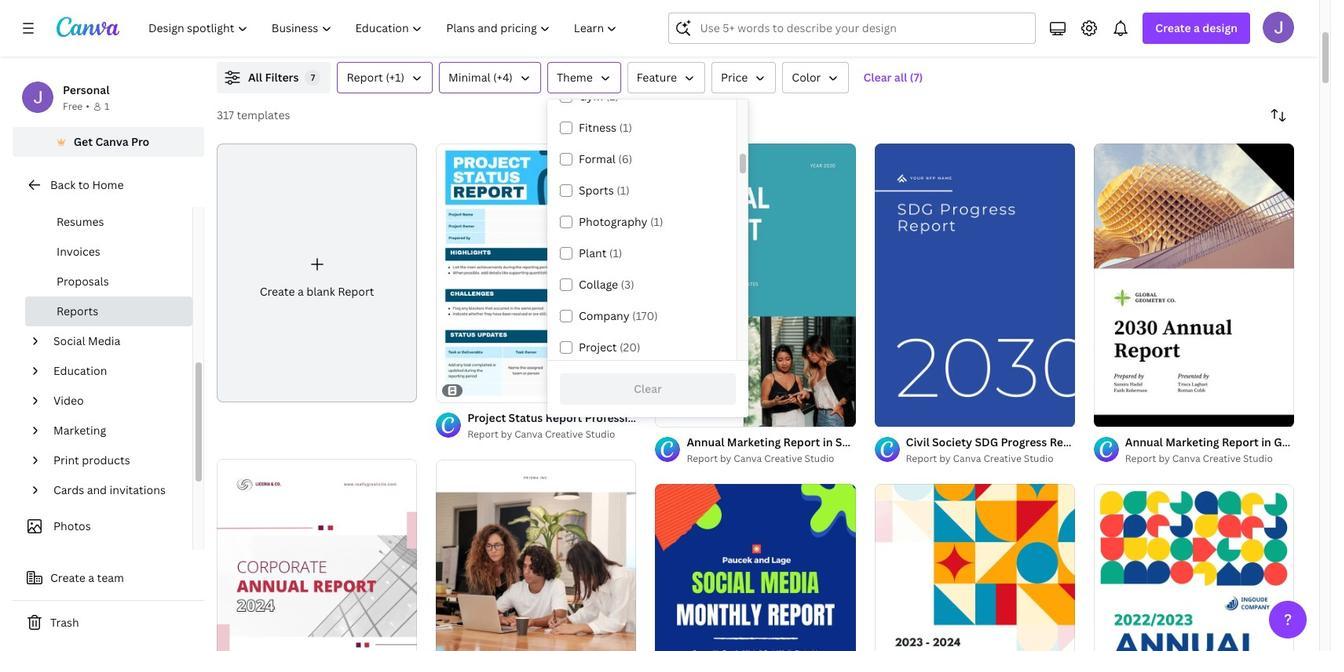 Task type: describe. For each thing, give the bounding box(es) containing it.
create a team
[[50, 571, 124, 586]]

filters
[[265, 70, 299, 85]]

cards
[[53, 483, 84, 498]]

video link
[[47, 386, 183, 416]]

social
[[53, 334, 85, 349]]

report by canva creative studio link for annual marketing report in sky blue white clean style image
[[687, 452, 856, 467]]

(+1)
[[386, 70, 405, 85]]

get
[[74, 134, 93, 149]]

annual for annual marketing report in green blac
[[1125, 435, 1163, 450]]

print
[[53, 453, 79, 468]]

Search search field
[[700, 13, 1026, 43]]

1 of 10
[[1105, 408, 1133, 420]]

red and orange colorful geometric annual report image
[[875, 485, 1075, 652]]

7 filter options selected element
[[305, 70, 321, 86]]

gym (1)
[[579, 89, 619, 104]]

create a blank report element
[[217, 144, 417, 403]]

a for blank
[[298, 284, 304, 299]]

cards and invitations link
[[47, 476, 183, 506]]

canva inside annual marketing report in green blac report by canva creative studio
[[1172, 452, 1201, 466]]

report by canva creative studio link for civil society sdg progress report in blue white simple and minimal style image
[[906, 452, 1075, 467]]

create for create a blank report
[[260, 284, 295, 299]]

2 report templates image from the left
[[1058, 0, 1196, 15]]

design
[[1203, 20, 1238, 35]]

home
[[92, 177, 124, 192]]

project (20)
[[579, 340, 641, 355]]

proposals link
[[25, 267, 192, 297]]

feature button
[[627, 62, 705, 93]]

7
[[311, 71, 315, 83]]

canva inside button
[[95, 134, 129, 149]]

fitness
[[579, 120, 617, 135]]

colorful modern annual report cover image
[[1094, 485, 1294, 652]]

of
[[1112, 408, 1120, 420]]

marketing for annual marketing report in sky blue white clean style
[[727, 435, 781, 450]]

pro
[[131, 134, 149, 149]]

social media
[[53, 334, 120, 349]]

top level navigation element
[[138, 13, 631, 44]]

theme
[[557, 70, 593, 85]]

a for team
[[88, 571, 94, 586]]

products
[[82, 453, 130, 468]]

theme button
[[547, 62, 621, 93]]

317 templates
[[217, 108, 290, 123]]

color
[[792, 70, 821, 85]]

create for create a team
[[50, 571, 86, 586]]

social media link
[[47, 327, 183, 357]]

get canva pro button
[[13, 127, 204, 157]]

free •
[[63, 100, 89, 113]]

•
[[86, 100, 89, 113]]

company (170)
[[579, 309, 658, 324]]

clean
[[918, 435, 948, 450]]

jacob simon image
[[1263, 12, 1294, 43]]

back to home
[[50, 177, 124, 192]]

get canva pro
[[74, 134, 149, 149]]

1 for 1 of 10
[[1105, 408, 1109, 420]]

blue and orange playful social media monthly report image
[[655, 485, 856, 652]]

feature
[[637, 70, 677, 85]]

price
[[721, 70, 748, 85]]

red and white simple corporate annual report image
[[217, 460, 417, 652]]

marketing link
[[47, 416, 183, 446]]

photos link
[[22, 512, 183, 542]]

studio inside annual marketing report in green blac report by canva creative studio
[[1243, 452, 1273, 466]]

personal
[[63, 82, 110, 97]]

annual marketing report in green blac link
[[1125, 434, 1331, 452]]

free
[[63, 100, 83, 113]]

(1) for sports (1)
[[617, 183, 630, 198]]

to
[[78, 177, 89, 192]]

0 horizontal spatial marketing
[[53, 423, 106, 438]]

invoices
[[57, 244, 100, 259]]

white
[[884, 435, 915, 450]]

print products link
[[47, 446, 183, 476]]

formal (6)
[[579, 152, 633, 167]]

canva inside annual marketing report in sky blue white clean style report by canva creative studio
[[734, 452, 762, 466]]

0 horizontal spatial report by canva creative studio
[[467, 428, 615, 441]]

in for sky
[[823, 435, 833, 450]]

10
[[1122, 408, 1133, 420]]

invitations
[[110, 483, 166, 498]]

cards and invitations
[[53, 483, 166, 498]]

plant (1)
[[579, 246, 622, 261]]

create a blank report
[[260, 284, 374, 299]]

clear button
[[560, 374, 736, 405]]

blue
[[857, 435, 881, 450]]

clear for clear all (7)
[[863, 70, 892, 85]]

clear for clear
[[634, 382, 662, 397]]

annual marketing report in sky blue white clean style link
[[687, 434, 978, 452]]

style
[[951, 435, 978, 450]]

annual for annual marketing report in sky blue white clean style
[[687, 435, 724, 450]]

education link
[[47, 357, 183, 386]]



Task type: locate. For each thing, give the bounding box(es) containing it.
report by canva creative studio link for annual marketing report in green black simple style image
[[1125, 452, 1294, 467]]

report (+1) button
[[337, 62, 433, 93]]

report inside 'element'
[[338, 284, 374, 299]]

create left design on the right top
[[1156, 20, 1191, 35]]

minimal (+4) button
[[439, 62, 541, 93]]

1 of 10 link
[[1094, 144, 1294, 427]]

in left green
[[1261, 435, 1271, 450]]

create a team button
[[13, 563, 204, 595]]

317
[[217, 108, 234, 123]]

1 horizontal spatial in
[[1261, 435, 1271, 450]]

create inside 'element'
[[260, 284, 295, 299]]

project status report professional doc in dark blue light blue playful abstract style image
[[436, 144, 636, 403]]

sports
[[579, 183, 614, 198]]

report
[[347, 70, 383, 85], [338, 284, 374, 299], [467, 428, 499, 441], [783, 435, 820, 450], [1222, 435, 1259, 450], [687, 452, 718, 466], [906, 452, 937, 466], [1125, 452, 1156, 466]]

(1)
[[606, 89, 619, 104], [619, 120, 632, 135], [617, 183, 630, 198], [650, 214, 663, 229], [609, 246, 622, 261]]

sky
[[836, 435, 854, 450]]

0 horizontal spatial clear
[[634, 382, 662, 397]]

team
[[97, 571, 124, 586]]

in inside annual marketing report in green blac report by canva creative studio
[[1261, 435, 1271, 450]]

2 horizontal spatial a
[[1194, 20, 1200, 35]]

annual marketing report in sky blue white clean style report by canva creative studio
[[687, 435, 978, 466]]

1 in from the left
[[823, 435, 833, 450]]

sports (1)
[[579, 183, 630, 198]]

0 vertical spatial 1
[[104, 100, 109, 113]]

2 vertical spatial a
[[88, 571, 94, 586]]

1 vertical spatial report by canva creative studio
[[906, 452, 1054, 466]]

1 horizontal spatial annual
[[1125, 435, 1163, 450]]

media
[[88, 334, 120, 349]]

report templates image
[[959, 0, 1294, 43], [1058, 0, 1196, 15]]

a for design
[[1194, 20, 1200, 35]]

resumes
[[57, 214, 104, 229]]

1 vertical spatial 1
[[1105, 408, 1109, 420]]

report by canva creative studio
[[467, 428, 615, 441], [906, 452, 1054, 466]]

create inside button
[[50, 571, 86, 586]]

photography (1)
[[579, 214, 663, 229]]

marketing inside annual marketing report in green blac report by canva creative studio
[[1166, 435, 1219, 450]]

0 horizontal spatial create
[[50, 571, 86, 586]]

color button
[[783, 62, 849, 93]]

marketing inside annual marketing report in sky blue white clean style report by canva creative studio
[[727, 435, 781, 450]]

annual inside annual marketing report in green blac report by canva creative studio
[[1125, 435, 1163, 450]]

1 report templates image from the left
[[959, 0, 1294, 43]]

0 vertical spatial report by canva creative studio
[[467, 428, 615, 441]]

create left team
[[50, 571, 86, 586]]

create a design
[[1156, 20, 1238, 35]]

create a design button
[[1143, 13, 1250, 44]]

minimal (+4)
[[448, 70, 513, 85]]

creative inside annual marketing report in green blac report by canva creative studio
[[1203, 452, 1241, 466]]

annual marketing report in green blac report by canva creative studio
[[1125, 435, 1331, 466]]

2 annual from the left
[[1125, 435, 1163, 450]]

gym
[[579, 89, 603, 104]]

in inside annual marketing report in sky blue white clean style report by canva creative studio
[[823, 435, 833, 450]]

minimal
[[448, 70, 491, 85]]

(1) right photography
[[650, 214, 663, 229]]

2 vertical spatial create
[[50, 571, 86, 586]]

clear inside clear all (7) button
[[863, 70, 892, 85]]

annual down clear button
[[687, 435, 724, 450]]

formal
[[579, 152, 616, 167]]

photography
[[579, 214, 648, 229]]

(1) right sports
[[617, 183, 630, 198]]

a left team
[[88, 571, 94, 586]]

(3)
[[621, 277, 634, 292]]

clear all (7) button
[[856, 62, 931, 93]]

blank
[[306, 284, 335, 299]]

studio inside annual marketing report in sky blue white clean style report by canva creative studio
[[805, 452, 835, 466]]

create for create a design
[[1156, 20, 1191, 35]]

None search field
[[669, 13, 1036, 44]]

(+4)
[[493, 70, 513, 85]]

(1) right plant
[[609, 246, 622, 261]]

all
[[894, 70, 907, 85]]

report by canva creative studio link
[[467, 427, 636, 443], [687, 452, 856, 467], [906, 452, 1075, 467], [1125, 452, 1294, 467]]

annual inside annual marketing report in sky blue white clean style report by canva creative studio
[[687, 435, 724, 450]]

reports
[[57, 304, 98, 319]]

trash link
[[13, 608, 204, 639]]

a inside create a design dropdown button
[[1194, 20, 1200, 35]]

marketing for annual marketing report in green blac
[[1166, 435, 1219, 450]]

annual marketing report in green black simple style image
[[1094, 144, 1294, 427]]

creative
[[545, 428, 583, 441], [764, 452, 802, 466], [984, 452, 1022, 466], [1203, 452, 1241, 466]]

1 horizontal spatial 1
[[1105, 408, 1109, 420]]

1 vertical spatial create
[[260, 284, 295, 299]]

0 horizontal spatial in
[[823, 435, 833, 450]]

clear left the all
[[863, 70, 892, 85]]

all filters
[[248, 70, 299, 85]]

(1) for photography (1)
[[650, 214, 663, 229]]

a left blank
[[298, 284, 304, 299]]

(1) for fitness (1)
[[619, 120, 632, 135]]

print products
[[53, 453, 130, 468]]

in
[[823, 435, 833, 450], [1261, 435, 1271, 450]]

clear all (7)
[[863, 70, 923, 85]]

(6)
[[618, 152, 633, 167]]

creative inside annual marketing report in sky blue white clean style report by canva creative studio
[[764, 452, 802, 466]]

0 vertical spatial create
[[1156, 20, 1191, 35]]

report (+1)
[[347, 70, 405, 85]]

1 vertical spatial a
[[298, 284, 304, 299]]

1 horizontal spatial clear
[[863, 70, 892, 85]]

plant
[[579, 246, 607, 261]]

0 horizontal spatial a
[[88, 571, 94, 586]]

1 annual from the left
[[687, 435, 724, 450]]

all
[[248, 70, 262, 85]]

clear inside clear button
[[634, 382, 662, 397]]

back to home link
[[13, 170, 204, 201]]

(20)
[[620, 340, 641, 355]]

by inside annual marketing report in sky blue white clean style report by canva creative studio
[[720, 452, 732, 466]]

a inside create a team button
[[88, 571, 94, 586]]

(1) right gym
[[606, 89, 619, 104]]

annual down 10
[[1125, 435, 1163, 450]]

1 horizontal spatial create
[[260, 284, 295, 299]]

education
[[53, 364, 107, 379]]

proposals
[[57, 274, 109, 289]]

trash
[[50, 616, 79, 631]]

by inside annual marketing report in green blac report by canva creative studio
[[1159, 452, 1170, 466]]

a
[[1194, 20, 1200, 35], [298, 284, 304, 299], [88, 571, 94, 586]]

collage
[[579, 277, 618, 292]]

0 horizontal spatial annual
[[687, 435, 724, 450]]

(1) right fitness
[[619, 120, 632, 135]]

0 vertical spatial clear
[[863, 70, 892, 85]]

create left blank
[[260, 284, 295, 299]]

2 in from the left
[[1261, 435, 1271, 450]]

and
[[87, 483, 107, 498]]

project
[[579, 340, 617, 355]]

a inside create a blank report 'element'
[[298, 284, 304, 299]]

(1) for gym (1)
[[606, 89, 619, 104]]

fitness (1)
[[579, 120, 632, 135]]

civil society sdg progress report in blue white simple and minimal style image
[[875, 144, 1075, 427]]

0 horizontal spatial 1
[[104, 100, 109, 113]]

invoices link
[[25, 237, 192, 267]]

photos
[[53, 519, 91, 534]]

Sort by button
[[1263, 100, 1294, 131]]

templates
[[237, 108, 290, 123]]

create a blank report link
[[217, 144, 417, 403]]

1 right •
[[104, 100, 109, 113]]

1 horizontal spatial a
[[298, 284, 304, 299]]

1 vertical spatial clear
[[634, 382, 662, 397]]

back
[[50, 177, 76, 192]]

2 horizontal spatial marketing
[[1166, 435, 1219, 450]]

1 inside '1 of 10' link
[[1105, 408, 1109, 420]]

1
[[104, 100, 109, 113], [1105, 408, 1109, 420]]

1 left of
[[1105, 408, 1109, 420]]

resumes link
[[25, 207, 192, 237]]

a left design on the right top
[[1194, 20, 1200, 35]]

in for green
[[1261, 435, 1271, 450]]

1 for 1
[[104, 100, 109, 113]]

marketing
[[53, 423, 106, 438], [727, 435, 781, 450], [1166, 435, 1219, 450]]

collage (3)
[[579, 277, 634, 292]]

video
[[53, 393, 84, 408]]

0 vertical spatial a
[[1194, 20, 1200, 35]]

(170)
[[632, 309, 658, 324]]

marketing report in white beige clean style image
[[436, 460, 636, 652]]

create inside dropdown button
[[1156, 20, 1191, 35]]

(7)
[[910, 70, 923, 85]]

(1) for plant (1)
[[609, 246, 622, 261]]

clear down (20) on the bottom of page
[[634, 382, 662, 397]]

1 horizontal spatial report by canva creative studio
[[906, 452, 1054, 466]]

2 horizontal spatial create
[[1156, 20, 1191, 35]]

annual marketing report in sky blue white clean style image
[[655, 144, 856, 427]]

by
[[501, 428, 512, 441], [720, 452, 732, 466], [939, 452, 951, 466], [1159, 452, 1170, 466]]

report inside button
[[347, 70, 383, 85]]

in left sky at bottom right
[[823, 435, 833, 450]]

1 horizontal spatial marketing
[[727, 435, 781, 450]]



Task type: vqa. For each thing, say whether or not it's contained in the screenshot.


